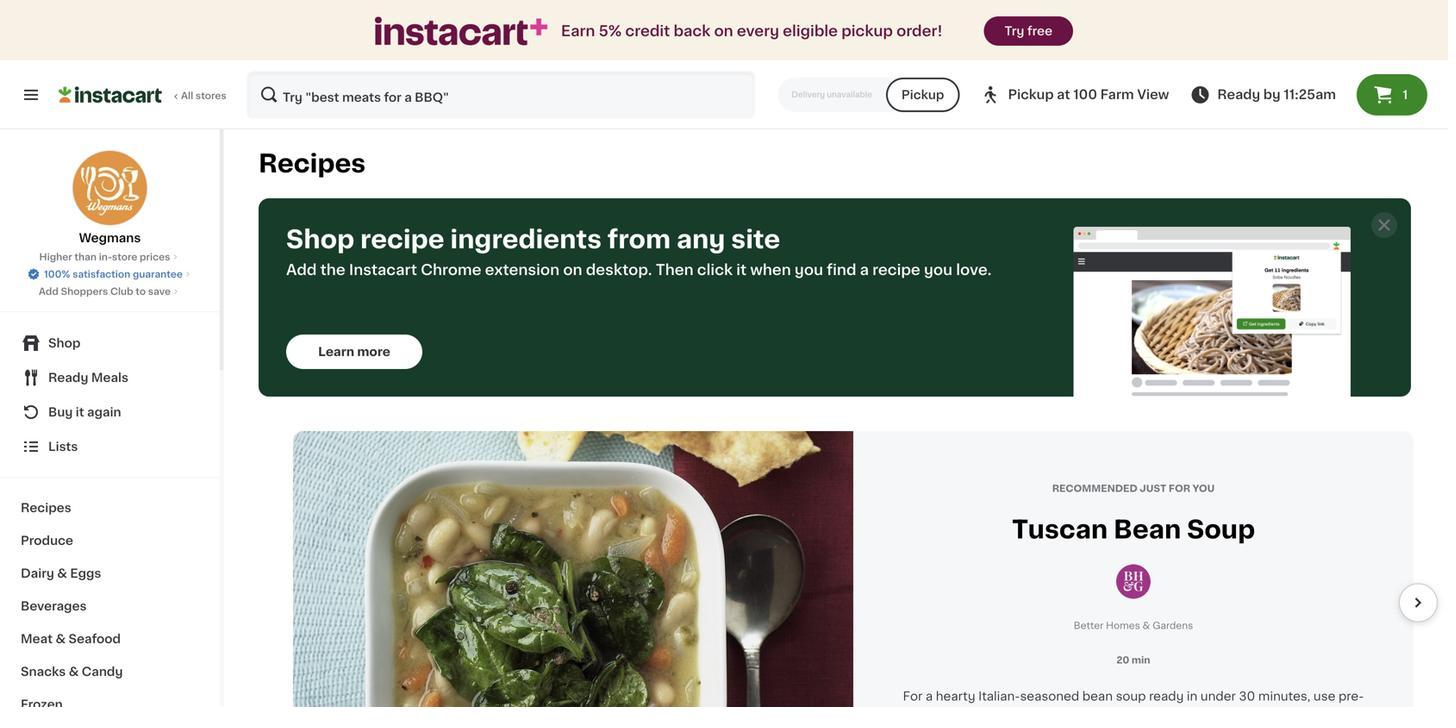 Task type: describe. For each thing, give the bounding box(es) containing it.
ready by 11:25am link
[[1191, 85, 1337, 105]]

snacks & candy link
[[10, 655, 210, 688]]

higher than in-store prices
[[39, 252, 170, 262]]

0 horizontal spatial on
[[563, 263, 583, 277]]

bean
[[1083, 690, 1113, 702]]

ingredients
[[450, 227, 602, 252]]

minutes,
[[1259, 690, 1311, 702]]

service type group
[[778, 78, 960, 112]]

better homes & gardens
[[1074, 621, 1194, 630]]

20
[[1117, 655, 1130, 665]]

for
[[903, 690, 923, 702]]

prices
[[140, 252, 170, 262]]

ready meals
[[48, 372, 129, 384]]

5%
[[599, 24, 622, 38]]

Search field
[[248, 72, 754, 117]]

italian-
[[979, 690, 1021, 702]]

buy it again link
[[10, 395, 210, 430]]

free
[[1028, 25, 1053, 37]]

learn more
[[318, 346, 391, 358]]

add the instacart chrome extension on desktop. then click it when you find a recipe you love.
[[286, 263, 992, 277]]

higher
[[39, 252, 72, 262]]

stores
[[196, 91, 227, 100]]

then
[[656, 263, 694, 277]]

meat
[[21, 633, 53, 645]]

20 min
[[1117, 655, 1151, 665]]

just
[[1140, 484, 1167, 493]]

the
[[321, 263, 346, 277]]

dairy
[[21, 568, 54, 580]]

shop for shop recipe ingredients from any site
[[286, 227, 355, 252]]

add for add shoppers club to save
[[39, 287, 59, 296]]

view
[[1138, 88, 1170, 101]]

save
[[148, 287, 171, 296]]

1 button
[[1358, 74, 1428, 116]]

produce link
[[10, 524, 210, 557]]

pickup for pickup at 100 farm view
[[1009, 88, 1054, 101]]

again
[[87, 406, 121, 418]]

min
[[1132, 655, 1151, 665]]

1 you from the left
[[795, 263, 824, 277]]

all stores link
[[59, 71, 228, 119]]

recommended
[[1053, 484, 1138, 493]]

pickup for pickup
[[902, 89, 945, 101]]

when
[[751, 263, 792, 277]]

pickup at 100 farm view button
[[981, 71, 1170, 119]]

farm
[[1101, 88, 1135, 101]]

snacks & candy
[[21, 666, 123, 678]]

100% satisfaction guarantee button
[[27, 264, 193, 281]]

pickup
[[842, 24, 893, 38]]

chrome
[[421, 263, 482, 277]]

100% satisfaction guarantee
[[44, 270, 183, 279]]

soup
[[1117, 690, 1147, 702]]

& for eggs
[[57, 568, 67, 580]]

shop link
[[10, 326, 210, 361]]

extension
[[485, 263, 560, 277]]

1 horizontal spatial on
[[715, 24, 734, 38]]

gardens
[[1153, 621, 1194, 630]]

tuscan
[[1012, 518, 1109, 542]]

1
[[1404, 89, 1409, 101]]

pickup at 100 farm view
[[1009, 88, 1170, 101]]

than
[[75, 252, 97, 262]]

wegmans link
[[72, 150, 148, 247]]

meat & seafood
[[21, 633, 121, 645]]

recommended just for you
[[1053, 484, 1215, 493]]

homes
[[1107, 621, 1141, 630]]

all
[[181, 91, 193, 100]]

try
[[1005, 25, 1025, 37]]

meat & seafood link
[[10, 623, 210, 655]]

more
[[357, 346, 391, 358]]

at
[[1058, 88, 1071, 101]]

shoppers
[[61, 287, 108, 296]]

earn
[[561, 24, 595, 38]]

0 vertical spatial recipe
[[360, 227, 445, 252]]

item carousel region
[[259, 431, 1439, 707]]

use
[[1314, 690, 1336, 702]]

100
[[1074, 88, 1098, 101]]

dairy & eggs
[[21, 568, 101, 580]]

pre-
[[1339, 690, 1365, 702]]

shop for shop
[[48, 337, 81, 349]]

from
[[608, 227, 671, 252]]

love.
[[957, 263, 992, 277]]

soup
[[1188, 518, 1256, 542]]

better
[[1074, 621, 1104, 630]]

pickup button
[[887, 78, 960, 112]]

ready for ready by 11:25am
[[1218, 88, 1261, 101]]

learn
[[318, 346, 355, 358]]

& inside item carousel region
[[1143, 621, 1151, 630]]



Task type: vqa. For each thing, say whether or not it's contained in the screenshot.
Tuscan Bean Soup
yes



Task type: locate. For each thing, give the bounding box(es) containing it.
2 you from the left
[[925, 263, 953, 277]]

on right 'back'
[[715, 24, 734, 38]]

on
[[715, 24, 734, 38], [563, 263, 583, 277]]

on left desktop.
[[563, 263, 583, 277]]

to
[[136, 287, 146, 296]]

a right find
[[860, 263, 869, 277]]

store
[[112, 252, 137, 262]]

back
[[674, 24, 711, 38]]

pickup down order!
[[902, 89, 945, 101]]

0 vertical spatial add
[[286, 263, 317, 277]]

None search field
[[247, 71, 756, 119]]

0 horizontal spatial it
[[76, 406, 84, 418]]

ready for ready meals
[[48, 372, 88, 384]]

1 vertical spatial shop
[[48, 337, 81, 349]]

1 horizontal spatial shop
[[286, 227, 355, 252]]

1 vertical spatial recipe
[[873, 263, 921, 277]]

learn more button
[[286, 335, 423, 369]]

shop
[[286, 227, 355, 252], [48, 337, 81, 349]]

lists link
[[10, 430, 210, 464]]

in
[[1188, 690, 1198, 702]]

snacks
[[21, 666, 66, 678]]

1 horizontal spatial pickup
[[1009, 88, 1054, 101]]

it right buy
[[76, 406, 84, 418]]

pickup inside button
[[902, 89, 945, 101]]

every
[[737, 24, 780, 38]]

1 horizontal spatial a
[[926, 690, 933, 702]]

a
[[860, 263, 869, 277], [926, 690, 933, 702]]

& right homes at the right of page
[[1143, 621, 1151, 630]]

find
[[827, 263, 857, 277]]

you
[[1193, 484, 1215, 493]]

a inside for a hearty italian-seasoned bean soup ready in under 30 minutes, use pre-
[[926, 690, 933, 702]]

guarantee
[[133, 270, 183, 279]]

better homes & gardens image
[[1117, 565, 1151, 599]]

1 horizontal spatial add
[[286, 263, 317, 277]]

for
[[1169, 484, 1191, 493]]

ready
[[1218, 88, 1261, 101], [48, 372, 88, 384]]

add shoppers club to save link
[[39, 285, 181, 298]]

by
[[1264, 88, 1281, 101]]

instacart plus icon image
[[375, 17, 548, 45]]

ready
[[1150, 690, 1184, 702]]

satisfaction
[[73, 270, 130, 279]]

hearty
[[936, 690, 976, 702]]

0 horizontal spatial pickup
[[902, 89, 945, 101]]

1 horizontal spatial you
[[925, 263, 953, 277]]

1 vertical spatial it
[[76, 406, 84, 418]]

bean
[[1114, 518, 1182, 542]]

& for candy
[[69, 666, 79, 678]]

shop up the
[[286, 227, 355, 252]]

it
[[737, 263, 747, 277], [76, 406, 84, 418]]

100%
[[44, 270, 70, 279]]

& for seafood
[[56, 633, 66, 645]]

beverages link
[[10, 590, 210, 623]]

ready inside dropdown button
[[48, 372, 88, 384]]

recipes link
[[10, 492, 210, 524]]

dairy & eggs link
[[10, 557, 210, 590]]

recipe
[[360, 227, 445, 252], [873, 263, 921, 277]]

0 horizontal spatial you
[[795, 263, 824, 277]]

& right meat
[[56, 633, 66, 645]]

ready meals link
[[10, 361, 210, 395]]

instacart logo image
[[59, 85, 162, 105]]

buy it again
[[48, 406, 121, 418]]

add for add the instacart chrome extension on desktop. then click it when you find a recipe you love.
[[286, 263, 317, 277]]

pickup
[[1009, 88, 1054, 101], [902, 89, 945, 101]]

candy
[[82, 666, 123, 678]]

shop recipe ingredients from any site
[[286, 227, 781, 252]]

1 horizontal spatial it
[[737, 263, 747, 277]]

0 vertical spatial recipes
[[259, 151, 366, 176]]

& left candy
[[69, 666, 79, 678]]

0 vertical spatial ready
[[1218, 88, 1261, 101]]

meals
[[91, 372, 129, 384]]

extension banner image
[[1074, 227, 1352, 397]]

recipe right find
[[873, 263, 921, 277]]

1 vertical spatial add
[[39, 287, 59, 296]]

lists
[[48, 441, 78, 453]]

ready up buy
[[48, 372, 88, 384]]

&
[[57, 568, 67, 580], [1143, 621, 1151, 630], [56, 633, 66, 645], [69, 666, 79, 678]]

buy
[[48, 406, 73, 418]]

site
[[732, 227, 781, 252]]

ready meals button
[[10, 361, 210, 395]]

1 vertical spatial a
[[926, 690, 933, 702]]

ready left "by" at the right top of the page
[[1218, 88, 1261, 101]]

add down '100%'
[[39, 287, 59, 296]]

eligible
[[783, 24, 838, 38]]

seasoned
[[1021, 690, 1080, 702]]

& left eggs at the left bottom of the page
[[57, 568, 67, 580]]

recipes
[[259, 151, 366, 176], [21, 502, 71, 514]]

pickup left at
[[1009, 88, 1054, 101]]

earn 5% credit back on every eligible pickup order!
[[561, 24, 943, 38]]

add
[[286, 263, 317, 277], [39, 287, 59, 296]]

under
[[1201, 690, 1237, 702]]

0 horizontal spatial a
[[860, 263, 869, 277]]

instacart
[[349, 263, 417, 277]]

credit
[[626, 24, 670, 38]]

produce
[[21, 535, 73, 547]]

1 horizontal spatial recipe
[[873, 263, 921, 277]]

desktop.
[[586, 263, 653, 277]]

pickup inside popup button
[[1009, 88, 1054, 101]]

1 horizontal spatial ready
[[1218, 88, 1261, 101]]

0 horizontal spatial recipes
[[21, 502, 71, 514]]

all stores
[[181, 91, 227, 100]]

0 horizontal spatial recipe
[[360, 227, 445, 252]]

0 horizontal spatial add
[[39, 287, 59, 296]]

1 vertical spatial ready
[[48, 372, 88, 384]]

recipe up instacart
[[360, 227, 445, 252]]

eggs
[[70, 568, 101, 580]]

shop up ready meals
[[48, 337, 81, 349]]

wegmans
[[79, 232, 141, 244]]

30
[[1240, 690, 1256, 702]]

0 horizontal spatial ready
[[48, 372, 88, 384]]

1 horizontal spatial recipes
[[259, 151, 366, 176]]

it right click
[[737, 263, 747, 277]]

any
[[677, 227, 726, 252]]

11:25am
[[1284, 88, 1337, 101]]

ready by 11:25am
[[1218, 88, 1337, 101]]

wegmans logo image
[[72, 150, 148, 226]]

a right for at bottom right
[[926, 690, 933, 702]]

1 vertical spatial on
[[563, 263, 583, 277]]

in-
[[99, 252, 112, 262]]

add left the
[[286, 263, 317, 277]]

0 vertical spatial a
[[860, 263, 869, 277]]

click
[[698, 263, 733, 277]]

club
[[110, 287, 133, 296]]

you left find
[[795, 263, 824, 277]]

0 vertical spatial on
[[715, 24, 734, 38]]

0 vertical spatial shop
[[286, 227, 355, 252]]

you left love.
[[925, 263, 953, 277]]

0 horizontal spatial shop
[[48, 337, 81, 349]]

0 vertical spatial it
[[737, 263, 747, 277]]

1 vertical spatial recipes
[[21, 502, 71, 514]]



